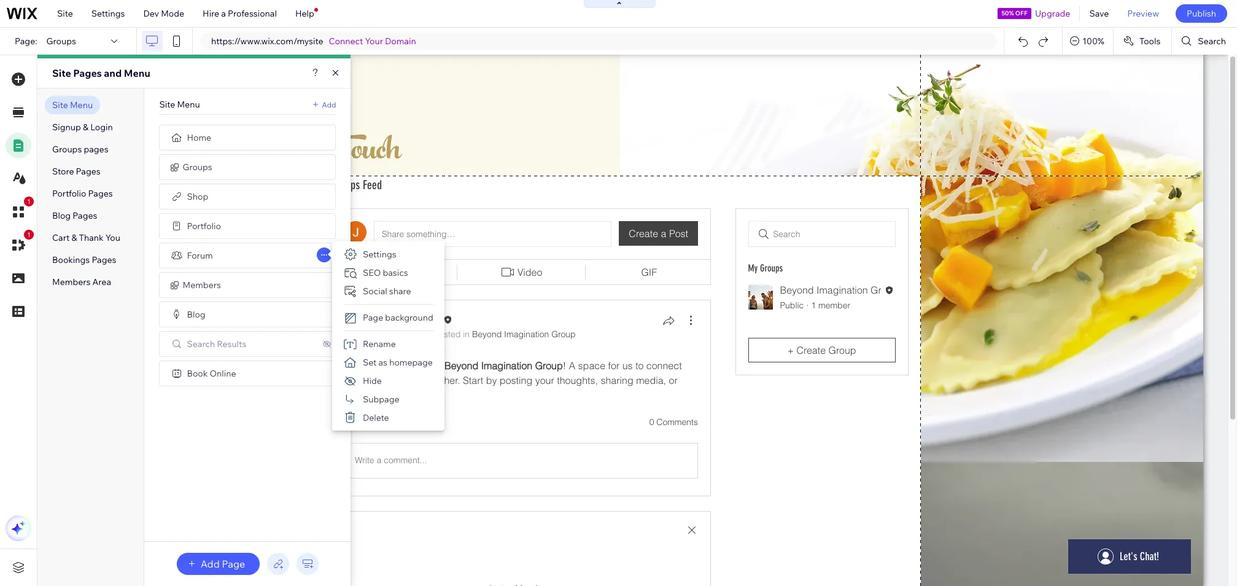 Task type: vqa. For each thing, say whether or not it's contained in the screenshot.
the images,
no



Task type: describe. For each thing, give the bounding box(es) containing it.
thank
[[79, 232, 104, 243]]

mode
[[161, 8, 184, 19]]

1 vertical spatial groups
[[52, 144, 82, 155]]

page inside button
[[222, 558, 245, 570]]

members for members
[[183, 280, 221, 291]]

preview button
[[1119, 0, 1169, 27]]

hire a professional
[[203, 8, 277, 19]]

professional
[[228, 8, 277, 19]]

upgrade
[[1036, 8, 1071, 19]]

publish
[[1188, 8, 1217, 19]]

1 vertical spatial settings
[[363, 249, 397, 260]]

background
[[385, 312, 434, 323]]

0 horizontal spatial menu
[[70, 100, 93, 111]]

search button
[[1173, 28, 1238, 55]]

rename
[[363, 339, 396, 350]]

your
[[365, 36, 383, 47]]

subpage
[[363, 394, 400, 405]]

0 vertical spatial groups
[[46, 36, 76, 47]]

portfolio for portfolio pages
[[52, 188, 86, 199]]

save button
[[1081, 0, 1119, 27]]

hide
[[363, 375, 382, 386]]

as
[[379, 357, 388, 368]]

add for add
[[322, 100, 336, 109]]

page background
[[363, 312, 434, 323]]

bookings
[[52, 254, 90, 265]]

homepage
[[390, 357, 433, 368]]

pages for portfolio
[[88, 188, 113, 199]]

tools button
[[1114, 28, 1172, 55]]

100% button
[[1064, 28, 1114, 55]]

dev
[[143, 8, 159, 19]]

publish button
[[1176, 4, 1228, 23]]

hire
[[203, 8, 219, 19]]

add for add page
[[201, 558, 220, 570]]

cart & thank you
[[52, 232, 120, 243]]

seo
[[363, 267, 381, 278]]

preview
[[1128, 8, 1160, 19]]

1 horizontal spatial menu
[[124, 67, 150, 79]]

https://www.wix.com/mysite connect your domain
[[211, 36, 416, 47]]

and
[[104, 67, 122, 79]]

blog pages
[[52, 210, 97, 221]]

search for search
[[1199, 36, 1227, 47]]

area
[[92, 276, 111, 288]]

forum
[[187, 250, 213, 261]]

social share
[[363, 286, 411, 297]]

1 horizontal spatial site menu
[[159, 99, 200, 110]]

book
[[187, 368, 208, 379]]

shop
[[187, 191, 208, 202]]

delete
[[363, 412, 389, 423]]

https://www.wix.com/mysite
[[211, 36, 324, 47]]

add page
[[201, 558, 245, 570]]

50%
[[1002, 9, 1015, 17]]



Task type: locate. For each thing, give the bounding box(es) containing it.
results
[[217, 339, 247, 350]]

store pages
[[52, 166, 101, 177]]

signup
[[52, 122, 81, 133]]

search up book
[[187, 339, 215, 350]]

blog for blog pages
[[52, 210, 71, 221]]

groups
[[46, 36, 76, 47], [52, 144, 82, 155], [183, 162, 212, 173]]

cart
[[52, 232, 70, 243]]

1 horizontal spatial add
[[322, 100, 336, 109]]

&
[[83, 122, 88, 133], [71, 232, 77, 243]]

0 horizontal spatial portfolio
[[52, 188, 86, 199]]

pages
[[73, 67, 102, 79], [76, 166, 101, 177], [88, 188, 113, 199], [73, 210, 97, 221], [92, 254, 116, 265]]

connect
[[329, 36, 363, 47]]

online
[[210, 368, 236, 379]]

0 horizontal spatial blog
[[52, 210, 71, 221]]

store
[[52, 166, 74, 177]]

settings left dev
[[91, 8, 125, 19]]

site menu up home
[[159, 99, 200, 110]]

settings up seo basics
[[363, 249, 397, 260]]

home
[[187, 132, 211, 143]]

groups down the signup
[[52, 144, 82, 155]]

settings
[[91, 8, 125, 19], [363, 249, 397, 260]]

menu
[[124, 67, 150, 79], [177, 99, 200, 110], [70, 100, 93, 111]]

50% off
[[1002, 9, 1028, 17]]

menu up signup & login at the top
[[70, 100, 93, 111]]

1 horizontal spatial members
[[183, 280, 221, 291]]

portfolio for portfolio
[[187, 221, 221, 232]]

signup & login
[[52, 122, 113, 133]]

pages up cart & thank you
[[73, 210, 97, 221]]

1 horizontal spatial portfolio
[[187, 221, 221, 232]]

blog
[[52, 210, 71, 221], [187, 309, 206, 320]]

0 horizontal spatial members
[[52, 276, 91, 288]]

search
[[1199, 36, 1227, 47], [187, 339, 215, 350]]

1 horizontal spatial settings
[[363, 249, 397, 260]]

pages up area
[[92, 254, 116, 265]]

book online
[[187, 368, 236, 379]]

bookings pages
[[52, 254, 116, 265]]

off
[[1016, 9, 1028, 17]]

blog up the cart at the top left
[[52, 210, 71, 221]]

blog up search results
[[187, 309, 206, 320]]

login
[[90, 122, 113, 133]]

social
[[363, 286, 387, 297]]

0 horizontal spatial &
[[71, 232, 77, 243]]

2 vertical spatial groups
[[183, 162, 212, 173]]

1 vertical spatial portfolio
[[187, 221, 221, 232]]

seo basics
[[363, 267, 408, 278]]

0 vertical spatial add
[[322, 100, 336, 109]]

site
[[57, 8, 73, 19], [52, 67, 71, 79], [159, 99, 175, 110], [52, 100, 68, 111]]

& for cart
[[71, 232, 77, 243]]

basics
[[383, 267, 408, 278]]

search down publish
[[1199, 36, 1227, 47]]

search inside button
[[1199, 36, 1227, 47]]

pages down store pages
[[88, 188, 113, 199]]

0 horizontal spatial settings
[[91, 8, 125, 19]]

blog for blog
[[187, 309, 206, 320]]

0 vertical spatial blog
[[52, 210, 71, 221]]

site pages and menu
[[52, 67, 150, 79]]

pages for blog
[[73, 210, 97, 221]]

dev mode
[[143, 8, 184, 19]]

a
[[221, 8, 226, 19]]

share
[[389, 286, 411, 297]]

0 horizontal spatial search
[[187, 339, 215, 350]]

tools
[[1140, 36, 1161, 47]]

1 horizontal spatial page
[[363, 312, 383, 323]]

portfolio up the blog pages
[[52, 188, 86, 199]]

add
[[322, 100, 336, 109], [201, 558, 220, 570]]

groups up shop on the left of the page
[[183, 162, 212, 173]]

pages up portfolio pages
[[76, 166, 101, 177]]

0 horizontal spatial add
[[201, 558, 220, 570]]

you
[[106, 232, 120, 243]]

set
[[363, 357, 377, 368]]

0 vertical spatial page
[[363, 312, 383, 323]]

pages for site
[[73, 67, 102, 79]]

help
[[295, 8, 314, 19]]

menu right 'and'
[[124, 67, 150, 79]]

menu up home
[[177, 99, 200, 110]]

add page button
[[177, 553, 260, 575]]

members area
[[52, 276, 111, 288]]

pages for bookings
[[92, 254, 116, 265]]

2 horizontal spatial menu
[[177, 99, 200, 110]]

1 vertical spatial search
[[187, 339, 215, 350]]

site menu
[[159, 99, 200, 110], [52, 100, 93, 111]]

portfolio pages
[[52, 188, 113, 199]]

0 horizontal spatial page
[[222, 558, 245, 570]]

pages left 'and'
[[73, 67, 102, 79]]

0 vertical spatial portfolio
[[52, 188, 86, 199]]

portfolio up "forum"
[[187, 221, 221, 232]]

0 vertical spatial settings
[[91, 8, 125, 19]]

add inside button
[[201, 558, 220, 570]]

pages for store
[[76, 166, 101, 177]]

set as homepage
[[363, 357, 433, 368]]

0 vertical spatial &
[[83, 122, 88, 133]]

groups up site pages and menu
[[46, 36, 76, 47]]

search results
[[187, 339, 247, 350]]

1 vertical spatial page
[[222, 558, 245, 570]]

& left login
[[83, 122, 88, 133]]

1 horizontal spatial &
[[83, 122, 88, 133]]

groups pages
[[52, 144, 108, 155]]

members down bookings
[[52, 276, 91, 288]]

site menu up the signup
[[52, 100, 93, 111]]

portfolio
[[52, 188, 86, 199], [187, 221, 221, 232]]

1 vertical spatial &
[[71, 232, 77, 243]]

search for search results
[[187, 339, 215, 350]]

page
[[363, 312, 383, 323], [222, 558, 245, 570]]

domain
[[385, 36, 416, 47]]

0 vertical spatial search
[[1199, 36, 1227, 47]]

& for signup
[[83, 122, 88, 133]]

& right the cart at the top left
[[71, 232, 77, 243]]

save
[[1090, 8, 1110, 19]]

1 horizontal spatial search
[[1199, 36, 1227, 47]]

0 horizontal spatial site menu
[[52, 100, 93, 111]]

1 vertical spatial add
[[201, 558, 220, 570]]

1 vertical spatial blog
[[187, 309, 206, 320]]

100%
[[1083, 36, 1105, 47]]

members for members area
[[52, 276, 91, 288]]

members
[[52, 276, 91, 288], [183, 280, 221, 291]]

pages
[[84, 144, 108, 155]]

members down "forum"
[[183, 280, 221, 291]]

1 horizontal spatial blog
[[187, 309, 206, 320]]



